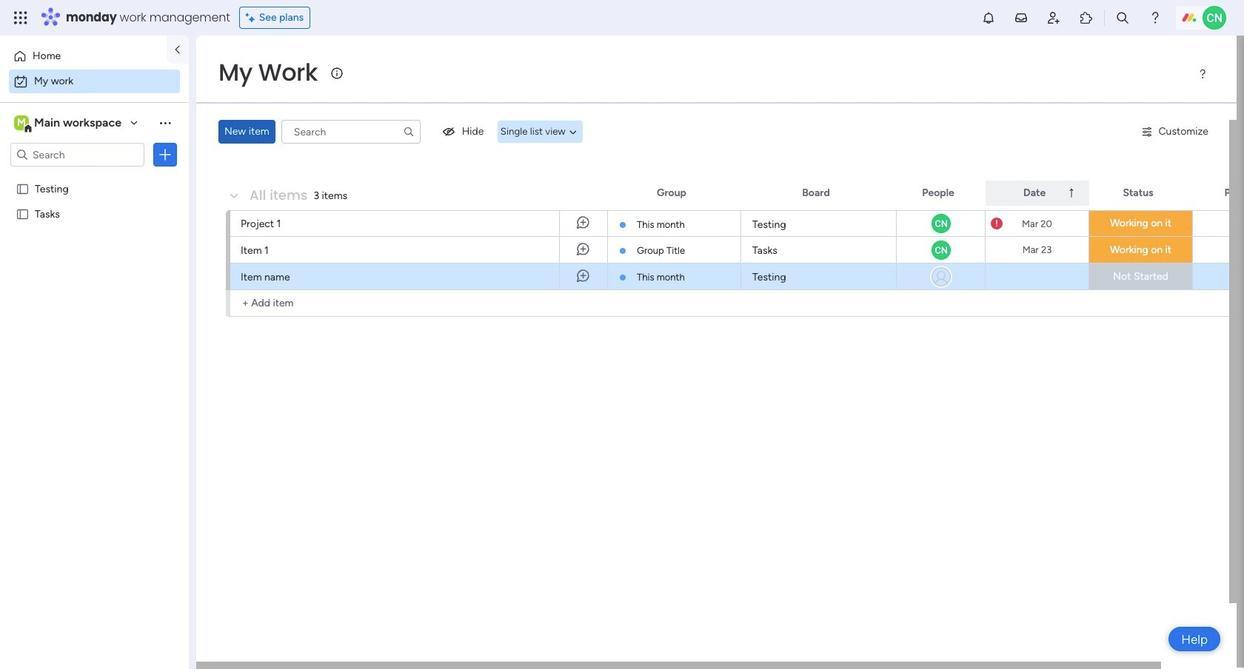 Task type: describe. For each thing, give the bounding box(es) containing it.
options image
[[158, 147, 173, 162]]

search image
[[403, 126, 415, 138]]

see plans image
[[246, 10, 259, 26]]

public board image
[[16, 181, 30, 196]]

1 vertical spatial option
[[9, 70, 180, 93]]

workspace selection element
[[14, 114, 124, 133]]

monday marketplace image
[[1079, 10, 1094, 25]]

Filter dashboard by text search field
[[281, 120, 421, 144]]

invite members image
[[1047, 10, 1061, 25]]

cool name image
[[1203, 6, 1227, 30]]

0 vertical spatial option
[[9, 44, 158, 68]]

notifications image
[[981, 10, 996, 25]]



Task type: locate. For each thing, give the bounding box(es) containing it.
Search in workspace field
[[31, 146, 124, 163]]

select product image
[[13, 10, 28, 25]]

workspace options image
[[158, 115, 173, 130]]

v2 overdue deadline image
[[991, 217, 1003, 231]]

2 vertical spatial option
[[0, 175, 189, 178]]

sort image
[[1066, 187, 1078, 199]]

update feed image
[[1014, 10, 1029, 25]]

None search field
[[281, 120, 421, 144]]

menu image
[[1197, 68, 1209, 80]]

option
[[9, 44, 158, 68], [9, 70, 180, 93], [0, 175, 189, 178]]

list box
[[0, 173, 189, 426]]

workspace image
[[14, 115, 29, 131]]

search everything image
[[1116, 10, 1130, 25]]

public board image
[[16, 207, 30, 221]]

help image
[[1148, 10, 1163, 25]]

column header
[[986, 181, 1090, 206]]



Task type: vqa. For each thing, say whether or not it's contained in the screenshot.
tab list
no



